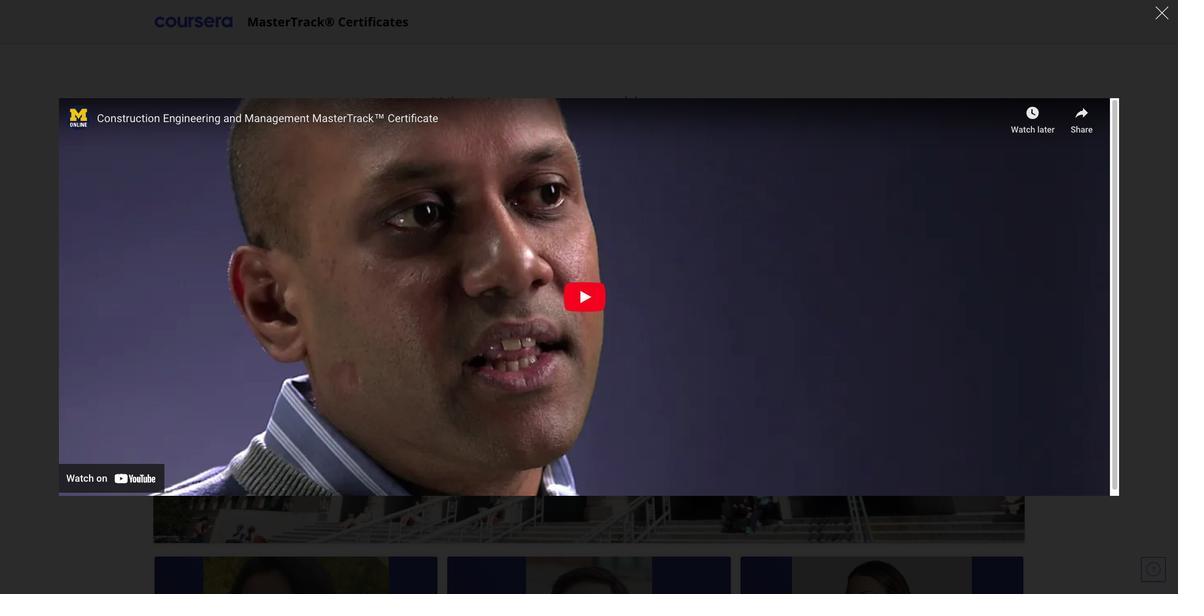 Task type: vqa. For each thing, say whether or not it's contained in the screenshot.
Mastertrack®
yes



Task type: describe. For each thing, give the bounding box(es) containing it.
learners
[[634, 90, 711, 119]]

close image
[[1156, 6, 1170, 20]]

certificates
[[338, 13, 409, 30]]

help center image
[[1147, 562, 1162, 577]]

and
[[593, 90, 629, 119]]

mastertrack®
[[247, 13, 335, 30]]

coursera image
[[155, 12, 233, 32]]

what
[[432, 90, 481, 119]]



Task type: locate. For each thing, give the bounding box(es) containing it.
instructors
[[486, 90, 588, 119]]

say
[[717, 90, 747, 119]]

mastertrack® certificates
[[247, 13, 409, 30]]

what instructors and learners say
[[432, 90, 747, 119]]



